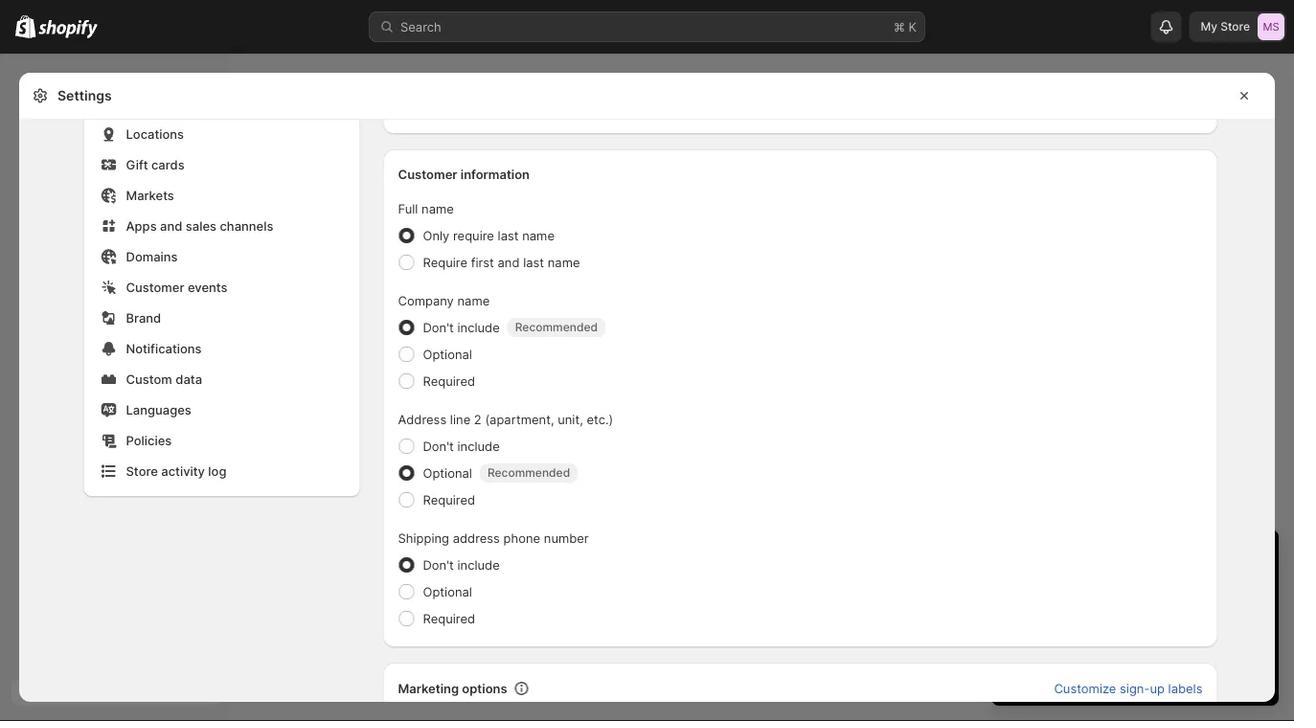 Task type: vqa. For each thing, say whether or not it's contained in the screenshot.
the right and
yes



Task type: locate. For each thing, give the bounding box(es) containing it.
0 vertical spatial first
[[471, 255, 494, 270]]

1 horizontal spatial plan
[[1147, 666, 1171, 680]]

last up require first and last name
[[498, 228, 519, 243]]

select inside select a plan to extend your shopify trial for just $1/month for your first 3 months.
[[1011, 612, 1048, 627]]

0 vertical spatial recommended
[[515, 321, 598, 334]]

0 horizontal spatial for
[[532, 701, 548, 716]]

select a plan link
[[1011, 660, 1260, 687]]

0 horizontal spatial a
[[1051, 612, 1058, 627]]

a up sign-
[[1138, 666, 1144, 680]]

phone
[[504, 531, 541, 546]]

2 vertical spatial optional
[[423, 585, 472, 599]]

0 horizontal spatial last
[[498, 228, 519, 243]]

3
[[1191, 631, 1199, 646]]

select for select a plan
[[1100, 666, 1135, 680]]

1 vertical spatial last
[[523, 255, 544, 270]]

for down 'extend'
[[1115, 631, 1131, 646]]

dialog
[[1283, 73, 1295, 702]]

include
[[458, 320, 500, 335], [458, 439, 500, 454], [458, 558, 500, 573]]

1 vertical spatial optional
[[423, 466, 472, 481]]

don't for shipping
[[423, 558, 454, 573]]

your
[[1150, 612, 1176, 627], [1135, 631, 1161, 646]]

notifications link
[[95, 335, 348, 362]]

0 vertical spatial include
[[458, 320, 500, 335]]

1 vertical spatial don't include
[[423, 439, 500, 454]]

include down address
[[458, 558, 500, 573]]

shopify image
[[15, 15, 36, 38]]

last down 'only require last name'
[[523, 255, 544, 270]]

2 include from the top
[[458, 439, 500, 454]]

customer
[[398, 167, 458, 182], [126, 280, 184, 295]]

sign-
[[1120, 681, 1150, 696]]

first left "3"
[[1164, 631, 1187, 646]]

up down select a plan
[[1150, 681, 1165, 696]]

1 horizontal spatial store
[[1221, 20, 1251, 34]]

custom data
[[126, 372, 202, 387]]

to
[[1090, 612, 1102, 627]]

optional
[[423, 347, 472, 362], [423, 466, 472, 481], [423, 585, 472, 599]]

3 don't from the top
[[423, 558, 454, 573]]

customer events
[[126, 280, 228, 295]]

required up marketing options on the bottom of page
[[423, 611, 475, 626]]

plan inside select a plan to extend your shopify trial for just $1/month for your first 3 months.
[[1062, 612, 1087, 627]]

customer up full name
[[398, 167, 458, 182]]

my
[[1201, 20, 1218, 34]]

company
[[398, 293, 454, 308]]

don't for address
[[423, 439, 454, 454]]

select up customize sign-up labels
[[1100, 666, 1135, 680]]

1 vertical spatial customer
[[126, 280, 184, 295]]

customer events link
[[95, 274, 348, 301]]

don't include down address
[[423, 558, 500, 573]]

up
[[1150, 681, 1165, 696], [514, 701, 528, 716]]

1 optional from the top
[[423, 347, 472, 362]]

1 vertical spatial and
[[498, 255, 520, 270]]

store right my
[[1221, 20, 1251, 34]]

and
[[160, 218, 182, 233], [498, 255, 520, 270]]

0 vertical spatial your
[[1150, 612, 1176, 627]]

data
[[176, 372, 202, 387]]

require
[[453, 228, 494, 243]]

don't include down line
[[423, 439, 500, 454]]

name
[[422, 201, 454, 216], [522, 228, 555, 243], [548, 255, 580, 270], [458, 293, 490, 308]]

1 vertical spatial select
[[1100, 666, 1135, 680]]

for left the email at the bottom of page
[[532, 701, 548, 716]]

recommended down require first and last name
[[515, 321, 598, 334]]

don't down company name
[[423, 320, 454, 335]]

markets link
[[95, 182, 348, 209]]

optional down company name
[[423, 347, 472, 362]]

don't include for line
[[423, 439, 500, 454]]

1 don't from the top
[[423, 320, 454, 335]]

and right apps
[[160, 218, 182, 233]]

0 vertical spatial required
[[423, 374, 475, 389]]

recommended
[[515, 321, 598, 334], [488, 466, 570, 480]]

0 vertical spatial select
[[1011, 612, 1048, 627]]

1 required from the top
[[423, 374, 475, 389]]

0 vertical spatial don't
[[423, 320, 454, 335]]

your down 'extend'
[[1135, 631, 1161, 646]]

1 vertical spatial recommended
[[488, 466, 570, 480]]

and inside "link"
[[160, 218, 182, 233]]

include down company name
[[458, 320, 500, 335]]

last
[[498, 228, 519, 243], [523, 255, 544, 270]]

2 vertical spatial don't
[[423, 558, 454, 573]]

1 vertical spatial first
[[1164, 631, 1187, 646]]

0 horizontal spatial up
[[514, 701, 528, 716]]

first
[[471, 255, 494, 270], [1164, 631, 1187, 646]]

3 optional from the top
[[423, 585, 472, 599]]

2 vertical spatial don't include
[[423, 558, 500, 573]]

store down policies
[[126, 464, 158, 479]]

first down 'only require last name'
[[471, 255, 494, 270]]

2 don't include from the top
[[423, 439, 500, 454]]

0 horizontal spatial select
[[1011, 612, 1048, 627]]

don't down address on the left bottom of the page
[[423, 439, 454, 454]]

a inside select a plan to extend your shopify trial for just $1/month for your first 3 months.
[[1051, 612, 1058, 627]]

2 vertical spatial include
[[458, 558, 500, 573]]

3 required from the top
[[423, 611, 475, 626]]

cards
[[151, 157, 185, 172]]

required
[[423, 374, 475, 389], [423, 493, 475, 507], [423, 611, 475, 626]]

log
[[208, 464, 227, 479]]

first inside settings dialog
[[471, 255, 494, 270]]

first inside select a plan to extend your shopify trial for just $1/month for your first 3 months.
[[1164, 631, 1187, 646]]

plan for select a plan
[[1147, 666, 1171, 680]]

store inside settings dialog
[[126, 464, 158, 479]]

don't include down company name
[[423, 320, 500, 335]]

2 horizontal spatial for
[[1115, 631, 1131, 646]]

2 vertical spatial required
[[423, 611, 475, 626]]

include down 2
[[458, 439, 500, 454]]

1 horizontal spatial first
[[1164, 631, 1187, 646]]

customize
[[1054, 681, 1117, 696]]

3 don't include from the top
[[423, 558, 500, 573]]

0 vertical spatial and
[[160, 218, 182, 233]]

0 horizontal spatial and
[[160, 218, 182, 233]]

don't include
[[423, 320, 500, 335], [423, 439, 500, 454], [423, 558, 500, 573]]

1 horizontal spatial a
[[1138, 666, 1144, 680]]

just
[[1031, 631, 1052, 646]]

up right the sign
[[514, 701, 528, 716]]

don't down shipping
[[423, 558, 454, 573]]

markets
[[126, 188, 174, 203]]

customer for customer information
[[398, 167, 458, 182]]

1 vertical spatial include
[[458, 439, 500, 454]]

recommended for don't include
[[515, 321, 598, 334]]

3 days left in your trial element
[[992, 580, 1279, 706]]

customer down domains at the left top
[[126, 280, 184, 295]]

0 vertical spatial optional
[[423, 347, 472, 362]]

customers
[[420, 701, 482, 716]]

1 horizontal spatial select
[[1100, 666, 1135, 680]]

2 required from the top
[[423, 493, 475, 507]]

0 horizontal spatial store
[[126, 464, 158, 479]]

0 horizontal spatial plan
[[1062, 612, 1087, 627]]

locations
[[126, 126, 184, 141]]

for
[[1011, 631, 1027, 646], [1115, 631, 1131, 646], [532, 701, 548, 716]]

1 horizontal spatial up
[[1150, 681, 1165, 696]]

0 horizontal spatial customer
[[126, 280, 184, 295]]

1 vertical spatial store
[[126, 464, 158, 479]]

0 vertical spatial plan
[[1062, 612, 1087, 627]]

1 vertical spatial plan
[[1147, 666, 1171, 680]]

1 vertical spatial don't
[[423, 439, 454, 454]]

gift
[[126, 157, 148, 172]]

a
[[1051, 612, 1058, 627], [1138, 666, 1144, 680]]

store
[[1221, 20, 1251, 34], [126, 464, 158, 479]]

custom
[[126, 372, 172, 387]]

address
[[453, 531, 500, 546]]

search
[[401, 19, 442, 34]]

required up shipping
[[423, 493, 475, 507]]

plan up sign-
[[1147, 666, 1171, 680]]

events
[[188, 280, 228, 295]]

don't
[[423, 320, 454, 335], [423, 439, 454, 454], [423, 558, 454, 573]]

0 vertical spatial last
[[498, 228, 519, 243]]

include for line
[[458, 439, 500, 454]]

select up just
[[1011, 612, 1048, 627]]

recommended down "(apartment,"
[[488, 466, 570, 480]]

1 vertical spatial a
[[1138, 666, 1144, 680]]

and down 'only require last name'
[[498, 255, 520, 270]]

trial
[[1227, 612, 1249, 627]]

1 horizontal spatial customer
[[398, 167, 458, 182]]

1 horizontal spatial last
[[523, 255, 544, 270]]

3 include from the top
[[458, 558, 500, 573]]

1 horizontal spatial and
[[498, 255, 520, 270]]

activity
[[161, 464, 205, 479]]

0 horizontal spatial first
[[471, 255, 494, 270]]

optional down shipping
[[423, 585, 472, 599]]

store activity log
[[126, 464, 227, 479]]

for left just
[[1011, 631, 1027, 646]]

etc.)
[[587, 412, 614, 427]]

require first and last name
[[423, 255, 580, 270]]

apps
[[126, 218, 157, 233]]

required up line
[[423, 374, 475, 389]]

optional down line
[[423, 466, 472, 481]]

plan
[[1062, 612, 1087, 627], [1147, 666, 1171, 680]]

apps and sales channels link
[[95, 213, 348, 240]]

2 don't from the top
[[423, 439, 454, 454]]

0 vertical spatial don't include
[[423, 320, 500, 335]]

your right 'extend'
[[1150, 612, 1176, 627]]

select a plan
[[1100, 666, 1171, 680]]

my store
[[1201, 20, 1251, 34]]

0 vertical spatial customer
[[398, 167, 458, 182]]

select a plan to extend your shopify trial for just $1/month for your first 3 months.
[[1011, 612, 1250, 646]]

plan up $1/month
[[1062, 612, 1087, 627]]

sign
[[486, 701, 510, 716]]

1 vertical spatial required
[[423, 493, 475, 507]]

domains link
[[95, 243, 348, 270]]

0 vertical spatial a
[[1051, 612, 1058, 627]]

policies
[[126, 433, 172, 448]]

0 vertical spatial up
[[1150, 681, 1165, 696]]

a up just
[[1051, 612, 1058, 627]]

select
[[1011, 612, 1048, 627], [1100, 666, 1135, 680]]

recommended for optional
[[488, 466, 570, 480]]



Task type: describe. For each thing, give the bounding box(es) containing it.
information
[[461, 167, 530, 182]]

only
[[423, 228, 450, 243]]

months.
[[1202, 631, 1250, 646]]

2
[[474, 412, 482, 427]]

labels
[[1169, 681, 1203, 696]]

0 vertical spatial store
[[1221, 20, 1251, 34]]

name down require first and last name
[[458, 293, 490, 308]]

languages link
[[95, 397, 348, 424]]

required for phone
[[423, 611, 475, 626]]

store activity log link
[[95, 458, 348, 485]]

name up require first and last name
[[522, 228, 555, 243]]

select for select a plan to extend your shopify trial for just $1/month for your first 3 months.
[[1011, 612, 1048, 627]]

gift cards link
[[95, 151, 348, 178]]

include for address
[[458, 558, 500, 573]]

channels
[[220, 218, 274, 233]]

customize sign-up labels
[[1054, 681, 1203, 696]]

for inside settings dialog
[[532, 701, 548, 716]]

sales
[[186, 218, 217, 233]]

marketing.
[[632, 701, 694, 716]]

number
[[544, 531, 589, 546]]

full name
[[398, 201, 454, 216]]

1 don't include from the top
[[423, 320, 500, 335]]

2 optional from the top
[[423, 466, 472, 481]]

optional for company
[[423, 347, 472, 362]]

only require last name
[[423, 228, 555, 243]]

$1/month
[[1055, 631, 1111, 646]]

sms
[[602, 701, 629, 716]]

address line 2 (apartment, unit, etc.)
[[398, 412, 614, 427]]

apps and sales channels
[[126, 218, 274, 233]]

a for select a plan to extend your shopify trial for just $1/month for your first 3 months.
[[1051, 612, 1058, 627]]

name down 'only require last name'
[[548, 255, 580, 270]]

1 vertical spatial your
[[1135, 631, 1161, 646]]

customize sign-up labels link
[[1043, 676, 1215, 702]]

⌘ k
[[894, 19, 917, 34]]

brand
[[126, 310, 161, 325]]

1 horizontal spatial for
[[1011, 631, 1027, 646]]

options
[[462, 681, 508, 696]]

company name
[[398, 293, 490, 308]]

domains
[[126, 249, 178, 264]]

email
[[552, 701, 583, 716]]

customer information
[[398, 167, 530, 182]]

required for 2
[[423, 493, 475, 507]]

unit,
[[558, 412, 583, 427]]

⌘
[[894, 19, 905, 34]]

settings dialog
[[19, 0, 1275, 722]]

marketing options
[[398, 681, 508, 696]]

or
[[586, 701, 598, 716]]

brand link
[[95, 305, 348, 332]]

(apartment,
[[485, 412, 554, 427]]

plan for select a plan to extend your shopify trial for just $1/month for your first 3 months.
[[1062, 612, 1087, 627]]

custom data link
[[95, 366, 348, 393]]

address
[[398, 412, 447, 427]]

locations link
[[95, 121, 348, 148]]

k
[[909, 19, 917, 34]]

settings
[[57, 88, 112, 104]]

shopify
[[1179, 612, 1224, 627]]

line
[[450, 412, 471, 427]]

my store image
[[1258, 13, 1285, 40]]

gift cards
[[126, 157, 185, 172]]

shopify image
[[39, 20, 98, 39]]

full
[[398, 201, 418, 216]]

let
[[398, 701, 417, 716]]

extend
[[1106, 612, 1146, 627]]

policies link
[[95, 427, 348, 454]]

name up only
[[422, 201, 454, 216]]

a for select a plan
[[1138, 666, 1144, 680]]

optional for shipping
[[423, 585, 472, 599]]

1 include from the top
[[458, 320, 500, 335]]

1 vertical spatial up
[[514, 701, 528, 716]]

don't include for address
[[423, 558, 500, 573]]

notifications
[[126, 341, 202, 356]]

shipping
[[398, 531, 449, 546]]

let customers sign up for email or sms marketing.
[[398, 701, 694, 716]]

customer for customer events
[[126, 280, 184, 295]]

shipping address phone number
[[398, 531, 589, 546]]

marketing
[[398, 681, 459, 696]]

languages
[[126, 402, 191, 417]]

require
[[423, 255, 468, 270]]



